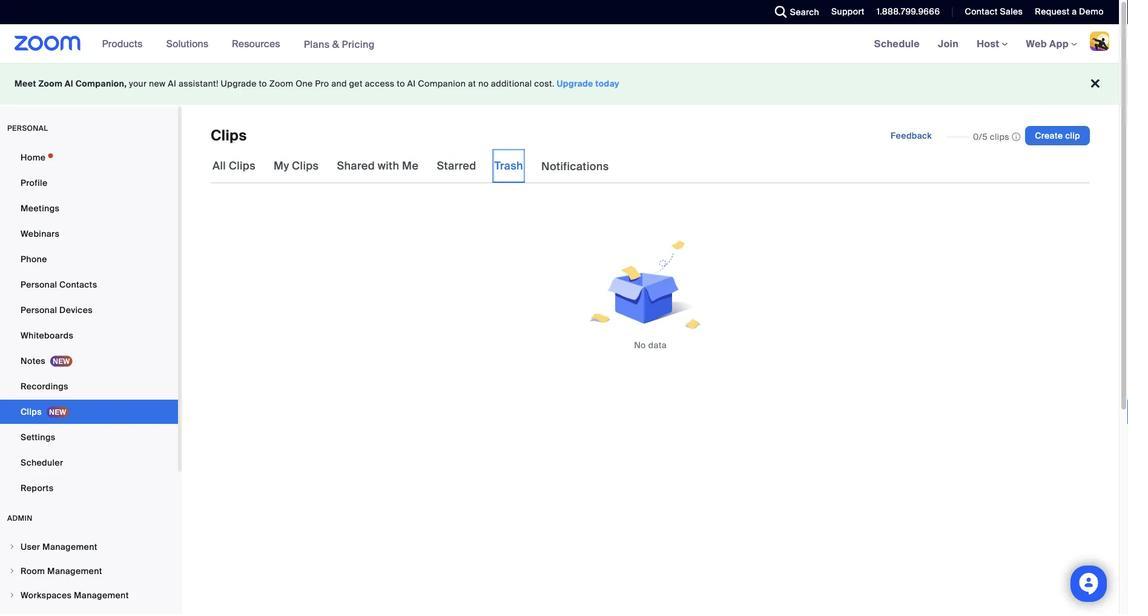 Task type: vqa. For each thing, say whether or not it's contained in the screenshot.
Dashboard image
no



Task type: describe. For each thing, give the bounding box(es) containing it.
demo
[[1080, 6, 1105, 17]]

at
[[468, 78, 476, 89]]

shared with me
[[337, 159, 419, 173]]

phone
[[21, 254, 47, 265]]

reports link
[[0, 476, 178, 500]]

trash tab
[[493, 149, 525, 183]]

personal for personal contacts
[[21, 279, 57, 290]]

home
[[21, 152, 46, 163]]

personal contacts link
[[0, 273, 178, 297]]

solutions
[[166, 37, 208, 50]]

admin menu menu
[[0, 536, 178, 614]]

plans
[[304, 38, 330, 50]]

devices
[[59, 304, 93, 316]]

personal menu menu
[[0, 145, 178, 502]]

clips inside "tab"
[[229, 159, 256, 173]]

join
[[939, 37, 959, 50]]

1 zoom from the left
[[38, 78, 63, 89]]

me
[[402, 159, 419, 173]]

create
[[1036, 130, 1064, 141]]

additional
[[491, 78, 532, 89]]

web app
[[1027, 37, 1069, 50]]

personal
[[7, 124, 48, 133]]

meet
[[15, 78, 36, 89]]

0/5 clips
[[974, 131, 1010, 142]]

meet zoom ai companion, your new ai assistant! upgrade to zoom one pro and get access to ai companion at no additional cost. upgrade today
[[15, 78, 620, 89]]

no data
[[634, 340, 667, 351]]

my clips tab
[[272, 149, 321, 183]]

personal devices
[[21, 304, 93, 316]]

feedback
[[891, 130, 932, 141]]

personal contacts
[[21, 279, 97, 290]]

notifications
[[542, 160, 609, 174]]

clips inside personal menu menu
[[21, 406, 42, 417]]

search
[[791, 6, 820, 18]]

new
[[149, 78, 166, 89]]

scheduler link
[[0, 451, 178, 475]]

meetings link
[[0, 196, 178, 221]]

right image for room management
[[8, 568, 16, 575]]

cost.
[[535, 78, 555, 89]]

meet zoom ai companion, footer
[[0, 63, 1120, 105]]

user
[[21, 541, 40, 553]]

recordings
[[21, 381, 68, 392]]

reports
[[21, 483, 54, 494]]

clip
[[1066, 130, 1081, 141]]

access
[[365, 78, 395, 89]]

assistant!
[[179, 78, 219, 89]]

settings link
[[0, 425, 178, 450]]

host
[[977, 37, 1002, 50]]

zoom logo image
[[15, 36, 81, 51]]

profile picture image
[[1091, 32, 1110, 51]]

web
[[1027, 37, 1048, 50]]

no
[[479, 78, 489, 89]]

management for user management
[[42, 541, 97, 553]]

meetings
[[21, 203, 60, 214]]

create clip button
[[1026, 126, 1091, 145]]

app
[[1050, 37, 1069, 50]]

webinars link
[[0, 222, 178, 246]]

profile link
[[0, 171, 178, 195]]

2 upgrade from the left
[[557, 78, 594, 89]]

clips up all clips "tab"
[[211, 126, 247, 145]]

clips inside tab
[[292, 159, 319, 173]]

your
[[129, 78, 147, 89]]

one
[[296, 78, 313, 89]]

home link
[[0, 145, 178, 170]]

companion
[[418, 78, 466, 89]]

room
[[21, 566, 45, 577]]

schedule link
[[866, 24, 929, 63]]

management for workspaces management
[[74, 590, 129, 601]]

0/5 clips application
[[947, 131, 1021, 143]]

0/5
[[974, 131, 988, 142]]

pricing
[[342, 38, 375, 50]]

resources button
[[232, 24, 286, 63]]

notes
[[21, 355, 45, 367]]

recordings link
[[0, 374, 178, 399]]

shared with me tab
[[335, 149, 421, 183]]

products
[[102, 37, 143, 50]]

request
[[1036, 6, 1070, 17]]

contacts
[[59, 279, 97, 290]]

starred tab
[[435, 149, 478, 183]]

scheduler
[[21, 457, 63, 468]]

1.888.799.9666 button up schedule link
[[877, 6, 941, 17]]

contact
[[965, 6, 998, 17]]



Task type: locate. For each thing, give the bounding box(es) containing it.
pro
[[315, 78, 329, 89]]

2 zoom from the left
[[269, 78, 294, 89]]

banner containing products
[[0, 24, 1120, 64]]

1 right image from the top
[[8, 568, 16, 575]]

2 horizontal spatial ai
[[408, 78, 416, 89]]

contact sales link
[[956, 0, 1027, 24], [965, 6, 1024, 17]]

schedule
[[875, 37, 920, 50]]

0 vertical spatial right image
[[8, 568, 16, 575]]

create clip
[[1036, 130, 1081, 141]]

zoom left the "one"
[[269, 78, 294, 89]]

1 vertical spatial personal
[[21, 304, 57, 316]]

right image inside workspaces management menu item
[[8, 592, 16, 599]]

webinars
[[21, 228, 60, 239]]

all
[[213, 159, 226, 173]]

zoom
[[38, 78, 63, 89], [269, 78, 294, 89]]

plans & pricing
[[304, 38, 375, 50]]

products button
[[102, 24, 148, 63]]

1 horizontal spatial ai
[[168, 78, 176, 89]]

ai left companion
[[408, 78, 416, 89]]

phone link
[[0, 247, 178, 271]]

to down resources dropdown button
[[259, 78, 267, 89]]

and
[[332, 78, 347, 89]]

to
[[259, 78, 267, 89], [397, 78, 405, 89]]

a
[[1072, 6, 1077, 17]]

upgrade down product information navigation at top
[[221, 78, 257, 89]]

right image left room
[[8, 568, 16, 575]]

right image
[[8, 568, 16, 575], [8, 592, 16, 599]]

2 vertical spatial management
[[74, 590, 129, 601]]

right image
[[8, 543, 16, 551]]

2 personal from the top
[[21, 304, 57, 316]]

management for room management
[[47, 566, 102, 577]]

clips up settings
[[21, 406, 42, 417]]

2 right image from the top
[[8, 592, 16, 599]]

user management menu item
[[0, 536, 178, 559]]

clips
[[211, 126, 247, 145], [229, 159, 256, 173], [292, 159, 319, 173], [21, 406, 42, 417]]

upgrade today link
[[557, 78, 620, 89]]

data
[[649, 340, 667, 351]]

personal up whiteboards
[[21, 304, 57, 316]]

all clips tab
[[211, 149, 258, 183]]

meetings navigation
[[866, 24, 1120, 64]]

my clips
[[274, 159, 319, 173]]

clips link
[[0, 400, 178, 424]]

0 horizontal spatial to
[[259, 78, 267, 89]]

1 horizontal spatial zoom
[[269, 78, 294, 89]]

zoom right meet
[[38, 78, 63, 89]]

&
[[332, 38, 339, 50]]

user management
[[21, 541, 97, 553]]

product information navigation
[[93, 24, 384, 64]]

0 vertical spatial personal
[[21, 279, 57, 290]]

management inside menu item
[[42, 541, 97, 553]]

1.888.799.9666 button
[[868, 0, 944, 24], [877, 6, 941, 17]]

1 vertical spatial management
[[47, 566, 102, 577]]

0 horizontal spatial zoom
[[38, 78, 63, 89]]

workspaces management
[[21, 590, 129, 601]]

search button
[[766, 0, 823, 24]]

all clips
[[213, 159, 256, 173]]

join link
[[929, 24, 968, 63]]

feedback button
[[882, 126, 942, 145]]

plans & pricing link
[[304, 38, 375, 50], [304, 38, 375, 50]]

resources
[[232, 37, 280, 50]]

notes link
[[0, 349, 178, 373]]

upgrade right cost.
[[557, 78, 594, 89]]

profile
[[21, 177, 48, 188]]

contact sales
[[965, 6, 1024, 17]]

0 vertical spatial management
[[42, 541, 97, 553]]

right image left workspaces in the left bottom of the page
[[8, 592, 16, 599]]

1 horizontal spatial upgrade
[[557, 78, 594, 89]]

clips right my
[[292, 159, 319, 173]]

1 to from the left
[[259, 78, 267, 89]]

2 ai from the left
[[168, 78, 176, 89]]

2 to from the left
[[397, 78, 405, 89]]

0 horizontal spatial ai
[[65, 78, 73, 89]]

room management
[[21, 566, 102, 577]]

with
[[378, 159, 400, 173]]

sales
[[1001, 6, 1024, 17]]

whiteboards
[[21, 330, 73, 341]]

ai
[[65, 78, 73, 89], [168, 78, 176, 89], [408, 78, 416, 89]]

management
[[42, 541, 97, 553], [47, 566, 102, 577], [74, 590, 129, 601]]

to right the access
[[397, 78, 405, 89]]

companion,
[[76, 78, 127, 89]]

web app button
[[1027, 37, 1078, 50]]

request a demo
[[1036, 6, 1105, 17]]

1 vertical spatial right image
[[8, 592, 16, 599]]

personal devices link
[[0, 298, 178, 322]]

clips right all
[[229, 159, 256, 173]]

room management menu item
[[0, 560, 178, 583]]

support
[[832, 6, 865, 17]]

1 horizontal spatial to
[[397, 78, 405, 89]]

banner
[[0, 24, 1120, 64]]

no
[[634, 340, 646, 351]]

today
[[596, 78, 620, 89]]

management down room management menu item
[[74, 590, 129, 601]]

personal
[[21, 279, 57, 290], [21, 304, 57, 316]]

1 upgrade from the left
[[221, 78, 257, 89]]

right image for workspaces management
[[8, 592, 16, 599]]

clips
[[991, 131, 1010, 142]]

ai right "new"
[[168, 78, 176, 89]]

starred
[[437, 159, 477, 173]]

1.888.799.9666
[[877, 6, 941, 17]]

workspaces
[[21, 590, 72, 601]]

get
[[349, 78, 363, 89]]

host button
[[977, 37, 1009, 50]]

admin
[[7, 514, 33, 523]]

1 ai from the left
[[65, 78, 73, 89]]

management up workspaces management
[[47, 566, 102, 577]]

shared
[[337, 159, 375, 173]]

personal for personal devices
[[21, 304, 57, 316]]

ai left companion,
[[65, 78, 73, 89]]

whiteboards link
[[0, 324, 178, 348]]

solutions button
[[166, 24, 214, 63]]

workspaces management menu item
[[0, 584, 178, 607]]

3 ai from the left
[[408, 78, 416, 89]]

support link
[[823, 0, 868, 24], [832, 6, 865, 17]]

trash
[[495, 159, 523, 173]]

settings
[[21, 432, 55, 443]]

1 personal from the top
[[21, 279, 57, 290]]

upgrade
[[221, 78, 257, 89], [557, 78, 594, 89]]

my
[[274, 159, 289, 173]]

management up 'room management'
[[42, 541, 97, 553]]

0 horizontal spatial upgrade
[[221, 78, 257, 89]]

1.888.799.9666 button up schedule
[[868, 0, 944, 24]]

tabs of clips tab list
[[211, 149, 611, 184]]

right image inside room management menu item
[[8, 568, 16, 575]]

personal down phone
[[21, 279, 57, 290]]



